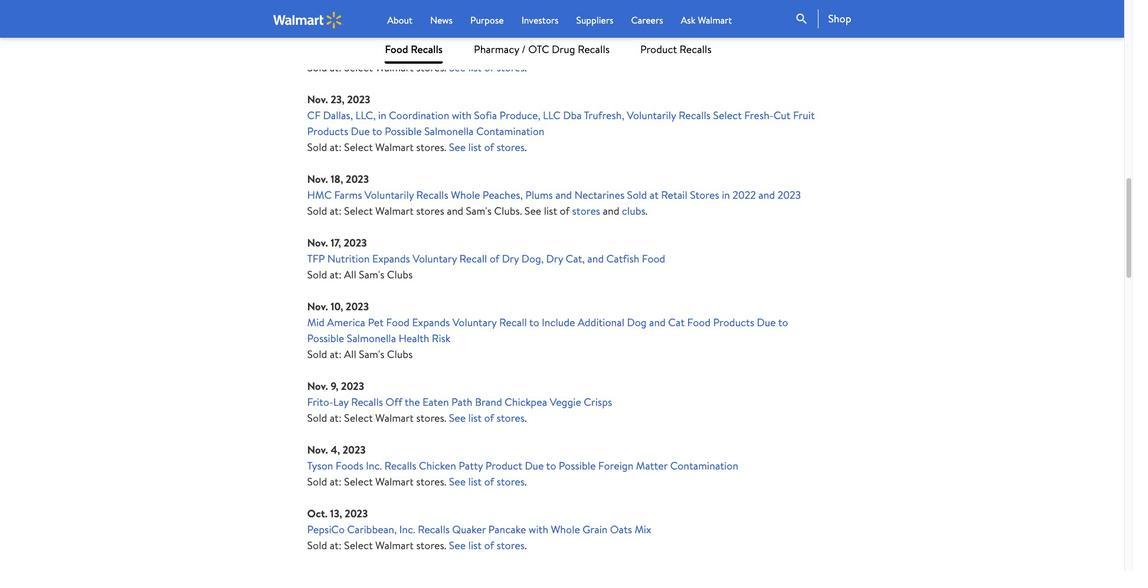 Task type: vqa. For each thing, say whether or not it's contained in the screenshot.
Nov. related to Mid
yes



Task type: describe. For each thing, give the bounding box(es) containing it.
. inside nov. 4, 2023 tyson foods inc. recalls chicken patty product due to possible foreign matter contamination sold at: select walmart stores. see list of stores .
[[525, 475, 527, 490]]

23,
[[331, 92, 345, 107]]

sold inside dec. 6, 2023 garland ventures recalls ready-to-eat chicken fried rice products sold at: select walmart stores. see list of stores .
[[307, 60, 327, 75]]

at: inside nov. 18, 2023 hmc farms voluntarily recalls whole peaches, plums and nectarines sold at retail stores in 2022 and 2023 sold at: select walmart stores and sam's clubs. see list of stores and clubs .
[[330, 204, 342, 219]]

select inside dec. 6, 2023 garland ventures recalls ready-to-eat chicken fried rice products sold at: select walmart stores. see list of stores .
[[344, 60, 373, 75]]

off
[[386, 395, 402, 410]]

news
[[430, 14, 453, 27]]

investors button
[[522, 13, 559, 27]]

drug
[[552, 42, 575, 57]]

sofia
[[474, 108, 497, 123]]

10,
[[331, 300, 343, 314]]

whole inside oct. 13, 2023 pepsico caribbean, inc. recalls quaker pancake with whole grain oats mix sold at: select walmart stores. see list of stores .
[[551, 523, 580, 537]]

. inside 'nov. 9, 2023 frito-lay recalls off the eaten path brand chickpea veggie crisps sold at: select walmart stores. see list of stores .'
[[525, 411, 527, 426]]

quaker
[[452, 523, 486, 537]]

nov. 23, 2023 cf dallas, llc, in coordination with sofia produce, llc dba trufresh, voluntarily recalls select fresh-cut fruit products due to possible salmonella contamination sold at: select walmart stores. see list of stores .
[[307, 92, 815, 155]]

product recalls link
[[640, 35, 712, 64]]

nov. 9, 2023 frito-lay recalls off the eaten path brand chickpea veggie crisps sold at: select walmart stores. see list of stores .
[[307, 379, 612, 426]]

fried
[[527, 45, 551, 59]]

nov. 4, 2023 tyson foods inc. recalls chicken patty product due to possible foreign matter contamination sold at: select walmart stores. see list of stores .
[[307, 443, 739, 490]]

food inside nov. 17, 2023 tfp nutrition expands voluntary recall of dry dog, dry cat, and catfish food sold at: all sam's clubs
[[642, 252, 666, 266]]

search
[[795, 12, 809, 26]]

contamination inside nov. 4, 2023 tyson foods inc. recalls chicken patty product due to possible foreign matter contamination sold at: select walmart stores. see list of stores .
[[670, 459, 739, 474]]

products inside dec. 6, 2023 garland ventures recalls ready-to-eat chicken fried rice products sold at: select walmart stores. see list of stores .
[[576, 45, 617, 59]]

product recalls
[[640, 42, 712, 57]]

voluntary inside nov. 10, 2023 mid america pet food expands voluntary recall to include additional dog and cat food products due to possible salmonella health risk sold at: all sam's clubs
[[453, 315, 497, 330]]

eaten
[[423, 395, 449, 410]]

dec.
[[307, 29, 328, 43]]

nov. for cf
[[307, 92, 328, 107]]

of inside oct. 13, 2023 pepsico caribbean, inc. recalls quaker pancake with whole grain oats mix sold at: select walmart stores. see list of stores .
[[484, 539, 494, 553]]

stores. inside oct. 13, 2023 pepsico caribbean, inc. recalls quaker pancake with whole grain oats mix sold at: select walmart stores. see list of stores .
[[416, 539, 447, 553]]

stores link
[[572, 204, 600, 219]]

list inside nov. 23, 2023 cf dallas, llc, in coordination with sofia produce, llc dba trufresh, voluntarily recalls select fresh-cut fruit products due to possible salmonella contamination sold at: select walmart stores. see list of stores .
[[468, 140, 482, 155]]

pharmacy / otc drug recalls link
[[474, 35, 610, 64]]

stores. inside 'nov. 9, 2023 frito-lay recalls off the eaten path brand chickpea veggie crisps sold at: select walmart stores. see list of stores .'
[[416, 411, 447, 426]]

retail
[[661, 188, 688, 203]]

ask walmart link
[[681, 13, 732, 27]]

garland
[[307, 45, 343, 59]]

walmart inside nov. 23, 2023 cf dallas, llc, in coordination with sofia produce, llc dba trufresh, voluntarily recalls select fresh-cut fruit products due to possible salmonella contamination sold at: select walmart stores. see list of stores .
[[375, 140, 414, 155]]

recall inside nov. 17, 2023 tfp nutrition expands voluntary recall of dry dog, dry cat, and catfish food sold at: all sam's clubs
[[460, 252, 487, 266]]

farms
[[334, 188, 362, 203]]

ask walmart
[[681, 14, 732, 27]]

frito-
[[307, 395, 333, 410]]

select inside 'nov. 9, 2023 frito-lay recalls off the eaten path brand chickpea veggie crisps sold at: select walmart stores. see list of stores .'
[[344, 411, 373, 426]]

see inside 'nov. 9, 2023 frito-lay recalls off the eaten path brand chickpea veggie crisps sold at: select walmart stores. see list of stores .'
[[449, 411, 466, 426]]

product inside nov. 4, 2023 tyson foods inc. recalls chicken patty product due to possible foreign matter contamination sold at: select walmart stores. see list of stores .
[[486, 459, 522, 474]]

2023 for nov. 18, 2023 hmc farms voluntarily recalls whole peaches, plums and nectarines sold at retail stores in 2022 and 2023 sold at: select walmart stores and sam's clubs. see list of stores and clubs .
[[346, 172, 369, 187]]

stores. inside nov. 4, 2023 tyson foods inc. recalls chicken patty product due to possible foreign matter contamination sold at: select walmart stores. see list of stores .
[[416, 475, 447, 490]]

pharmacy / otc drug recalls
[[474, 42, 610, 57]]

with inside oct. 13, 2023 pepsico caribbean, inc. recalls quaker pancake with whole grain oats mix sold at: select walmart stores. see list of stores .
[[529, 523, 548, 537]]

nov. for tyson
[[307, 443, 328, 458]]

sold inside nov. 10, 2023 mid america pet food expands voluntary recall to include additional dog and cat food products due to possible salmonella health risk sold at: all sam's clubs
[[307, 347, 327, 362]]

ask
[[681, 14, 696, 27]]

chicken inside dec. 6, 2023 garland ventures recalls ready-to-eat chicken fried rice products sold at: select walmart stores. see list of stores .
[[488, 45, 525, 59]]

salmonella inside nov. 23, 2023 cf dallas, llc, in coordination with sofia produce, llc dba trufresh, voluntarily recalls select fresh-cut fruit products due to possible salmonella contamination sold at: select walmart stores. see list of stores .
[[424, 124, 474, 139]]

. inside nov. 18, 2023 hmc farms voluntarily recalls whole peaches, plums and nectarines sold at retail stores in 2022 and 2023 sold at: select walmart stores and sam's clubs. see list of stores and clubs .
[[646, 204, 648, 219]]

llc,
[[356, 108, 376, 123]]

stores inside 'nov. 9, 2023 frito-lay recalls off the eaten path brand chickpea veggie crisps sold at: select walmart stores. see list of stores .'
[[497, 411, 525, 426]]

of inside 'nov. 9, 2023 frito-lay recalls off the eaten path brand chickpea veggie crisps sold at: select walmart stores. see list of stores .'
[[484, 411, 494, 426]]

stores inside dec. 6, 2023 garland ventures recalls ready-to-eat chicken fried rice products sold at: select walmart stores. see list of stores .
[[497, 60, 525, 75]]

sold down hmc
[[307, 204, 327, 219]]

grain
[[583, 523, 608, 537]]

possible inside nov. 10, 2023 mid america pet food expands voluntary recall to include additional dog and cat food products due to possible salmonella health risk sold at: all sam's clubs
[[307, 331, 344, 346]]

and left sam's
[[447, 204, 464, 219]]

food right 'pet'
[[386, 315, 410, 330]]

products inside nov. 10, 2023 mid america pet food expands voluntary recall to include additional dog and cat food products due to possible salmonella health risk sold at: all sam's clubs
[[713, 315, 755, 330]]

possible inside nov. 23, 2023 cf dallas, llc, in coordination with sofia produce, llc dba trufresh, voluntarily recalls select fresh-cut fruit products due to possible salmonella contamination sold at: select walmart stores. see list of stores .
[[385, 124, 422, 139]]

food inside food recalls "link"
[[385, 42, 408, 57]]

2023 for oct. 13, 2023 pepsico caribbean, inc. recalls quaker pancake with whole grain oats mix sold at: select walmart stores. see list of stores .
[[345, 507, 368, 522]]

contamination inside nov. 23, 2023 cf dallas, llc, in coordination with sofia produce, llc dba trufresh, voluntarily recalls select fresh-cut fruit products due to possible salmonella contamination sold at: select walmart stores. see list of stores .
[[476, 124, 545, 139]]

hmc
[[307, 188, 332, 203]]

pepsico caribbean, inc. recalls quaker pancake with whole grain oats mix link
[[307, 523, 651, 537]]

nectarines
[[575, 188, 625, 203]]

17,
[[331, 236, 341, 251]]

recalls inside nov. 4, 2023 tyson foods inc. recalls chicken patty product due to possible foreign matter contamination sold at: select walmart stores. see list of stores .
[[385, 459, 416, 474]]

walmart inside oct. 13, 2023 pepsico caribbean, inc. recalls quaker pancake with whole grain oats mix sold at: select walmart stores. see list of stores .
[[375, 539, 414, 553]]

chicken inside nov. 4, 2023 tyson foods inc. recalls chicken patty product due to possible foreign matter contamination sold at: select walmart stores. see list of stores .
[[419, 459, 456, 474]]

9,
[[331, 379, 339, 394]]

health
[[399, 331, 429, 346]]

cf
[[307, 108, 321, 123]]

dog,
[[522, 252, 544, 266]]

at: inside dec. 6, 2023 garland ventures recalls ready-to-eat chicken fried rice products sold at: select walmart stores. see list of stores .
[[330, 60, 342, 75]]

select inside nov. 18, 2023 hmc farms voluntarily recalls whole peaches, plums and nectarines sold at retail stores in 2022 and 2023 sold at: select walmart stores and sam's clubs. see list of stores and clubs .
[[344, 204, 373, 219]]

sold inside 'nov. 9, 2023 frito-lay recalls off the eaten path brand chickpea veggie crisps sold at: select walmart stores. see list of stores .'
[[307, 411, 327, 426]]

shop link
[[818, 9, 852, 28]]

. inside nov. 23, 2023 cf dallas, llc, in coordination with sofia produce, llc dba trufresh, voluntarily recalls select fresh-cut fruit products due to possible salmonella contamination sold at: select walmart stores. see list of stores .
[[525, 140, 527, 155]]

foreign
[[598, 459, 634, 474]]

voluntarily inside nov. 18, 2023 hmc farms voluntarily recalls whole peaches, plums and nectarines sold at retail stores in 2022 and 2023 sold at: select walmart stores and sam's clubs. see list of stores and clubs .
[[365, 188, 414, 203]]

cut
[[774, 108, 791, 123]]

list inside dec. 6, 2023 garland ventures recalls ready-to-eat chicken fried rice products sold at: select walmart stores. see list of stores .
[[468, 60, 482, 75]]

at: inside nov. 10, 2023 mid america pet food expands voluntary recall to include additional dog and cat food products due to possible salmonella health risk sold at: all sam's clubs
[[330, 347, 342, 362]]

nov. 10, 2023 mid america pet food expands voluntary recall to include additional dog and cat food products due to possible salmonella health risk sold at: all sam's clubs
[[307, 300, 788, 362]]

products inside nov. 23, 2023 cf dallas, llc, in coordination with sofia produce, llc dba trufresh, voluntarily recalls select fresh-cut fruit products due to possible salmonella contamination sold at: select walmart stores. see list of stores .
[[307, 124, 348, 139]]

rice
[[553, 45, 574, 59]]

hmc farms voluntarily recalls whole peaches, plums and nectarines sold at retail stores in 2022 and 2023 link
[[307, 188, 801, 203]]

llc
[[543, 108, 561, 123]]

and right the plums
[[556, 188, 572, 203]]

of inside nov. 23, 2023 cf dallas, llc, in coordination with sofia produce, llc dba trufresh, voluntarily recalls select fresh-cut fruit products due to possible salmonella contamination sold at: select walmart stores. see list of stores .
[[484, 140, 494, 155]]

. inside dec. 6, 2023 garland ventures recalls ready-to-eat chicken fried rice products sold at: select walmart stores. see list of stores .
[[525, 60, 527, 75]]

brand
[[475, 395, 502, 410]]

walmart inside nov. 4, 2023 tyson foods inc. recalls chicken patty product due to possible foreign matter contamination sold at: select walmart stores. see list of stores .
[[375, 475, 414, 490]]

otc
[[528, 42, 549, 57]]

fresh-
[[745, 108, 774, 123]]

2023 for dec. 6, 2023 garland ventures recalls ready-to-eat chicken fried rice products sold at: select walmart stores. see list of stores .
[[342, 29, 365, 43]]

3 see list of stores link from the top
[[449, 411, 525, 426]]

lay
[[333, 395, 349, 410]]

inc. for select
[[366, 459, 382, 474]]

2 see list of stores link from the top
[[449, 140, 525, 155]]

pharmacy
[[474, 42, 519, 57]]

produce,
[[500, 108, 541, 123]]

purpose
[[471, 14, 504, 27]]

due inside nov. 23, 2023 cf dallas, llc, in coordination with sofia produce, llc dba trufresh, voluntarily recalls select fresh-cut fruit products due to possible salmonella contamination sold at: select walmart stores. see list of stores .
[[351, 124, 370, 139]]

tfp
[[307, 252, 325, 266]]

2 dry from the left
[[546, 252, 563, 266]]

see inside nov. 23, 2023 cf dallas, llc, in coordination with sofia produce, llc dba trufresh, voluntarily recalls select fresh-cut fruit products due to possible salmonella contamination sold at: select walmart stores. see list of stores .
[[449, 140, 466, 155]]

select inside nov. 4, 2023 tyson foods inc. recalls chicken patty product due to possible foreign matter contamination sold at: select walmart stores. see list of stores .
[[344, 475, 373, 490]]

2023 for nov. 10, 2023 mid america pet food expands voluntary recall to include additional dog and cat food products due to possible salmonella health risk sold at: all sam's clubs
[[346, 300, 369, 314]]

foods
[[336, 459, 363, 474]]

list inside nov. 4, 2023 tyson foods inc. recalls chicken patty product due to possible foreign matter contamination sold at: select walmart stores. see list of stores .
[[468, 475, 482, 490]]

list inside 'nov. 9, 2023 frito-lay recalls off the eaten path brand chickpea veggie crisps sold at: select walmart stores. see list of stores .'
[[468, 411, 482, 426]]

plums
[[525, 188, 553, 203]]

mid
[[307, 315, 325, 330]]

to-
[[456, 45, 470, 59]]

of inside nov. 4, 2023 tyson foods inc. recalls chicken patty product due to possible foreign matter contamination sold at: select walmart stores. see list of stores .
[[484, 475, 494, 490]]

recalls inside 'nov. 9, 2023 frito-lay recalls off the eaten path brand chickpea veggie crisps sold at: select walmart stores. see list of stores .'
[[351, 395, 383, 410]]

inc. for stores.
[[399, 523, 415, 537]]

at: inside 'nov. 9, 2023 frito-lay recalls off the eaten path brand chickpea veggie crisps sold at: select walmart stores. see list of stores .'
[[330, 411, 342, 426]]

oct. 13, 2023 pepsico caribbean, inc. recalls quaker pancake with whole grain oats mix sold at: select walmart stores. see list of stores .
[[307, 507, 651, 553]]

clubs
[[622, 204, 646, 219]]

see inside dec. 6, 2023 garland ventures recalls ready-to-eat chicken fried rice products sold at: select walmart stores. see list of stores .
[[449, 60, 466, 75]]

18,
[[331, 172, 343, 187]]

recalls inside "link"
[[411, 42, 443, 57]]

walmart inside 'nov. 9, 2023 frito-lay recalls off the eaten path brand chickpea veggie crisps sold at: select walmart stores. see list of stores .'
[[375, 411, 414, 426]]

veggie
[[550, 395, 581, 410]]

in inside nov. 18, 2023 hmc farms voluntarily recalls whole peaches, plums and nectarines sold at retail stores in 2022 and 2023 sold at: select walmart stores and sam's clubs. see list of stores and clubs .
[[722, 188, 730, 203]]

pancake
[[489, 523, 526, 537]]

chickpea
[[505, 395, 547, 410]]

select inside oct. 13, 2023 pepsico caribbean, inc. recalls quaker pancake with whole grain oats mix sold at: select walmart stores. see list of stores .
[[344, 539, 373, 553]]

expands inside nov. 10, 2023 mid america pet food expands voluntary recall to include additional dog and cat food products due to possible salmonella health risk sold at: all sam's clubs
[[412, 315, 450, 330]]

include
[[542, 315, 575, 330]]

/
[[522, 42, 526, 57]]

stores down nectarines
[[572, 204, 600, 219]]

select down llc, at the top
[[344, 140, 373, 155]]

garland ventures recalls ready-to-eat chicken fried rice products link
[[307, 45, 617, 59]]

nov. for hmc
[[307, 172, 328, 187]]

nov. for tfp
[[307, 236, 328, 251]]

dec. 6, 2023 garland ventures recalls ready-to-eat chicken fried rice products sold at: select walmart stores. see list of stores .
[[307, 29, 617, 75]]

voluntarily inside nov. 23, 2023 cf dallas, llc, in coordination with sofia produce, llc dba trufresh, voluntarily recalls select fresh-cut fruit products due to possible salmonella contamination sold at: select walmart stores. see list of stores .
[[627, 108, 676, 123]]



Task type: locate. For each thing, give the bounding box(es) containing it.
matter
[[636, 459, 668, 474]]

list inside nov. 18, 2023 hmc farms voluntarily recalls whole peaches, plums and nectarines sold at retail stores in 2022 and 2023 sold at: select walmart stores and sam's clubs. see list of stores and clubs .
[[544, 204, 557, 219]]

1 stores. from the top
[[416, 60, 447, 75]]

and left cat
[[649, 315, 666, 330]]

at: down farms at left top
[[330, 204, 342, 219]]

see down the garland ventures recalls ready-to-eat chicken fried rice products link
[[449, 60, 466, 75]]

1 vertical spatial due
[[757, 315, 776, 330]]

nov. up hmc
[[307, 172, 328, 187]]

list down patty
[[468, 475, 482, 490]]

expands right 'nutrition'
[[372, 252, 410, 266]]

1 vertical spatial inc.
[[399, 523, 415, 537]]

of inside dec. 6, 2023 garland ventures recalls ready-to-eat chicken fried rice products sold at: select walmart stores. see list of stores .
[[484, 60, 494, 75]]

1 horizontal spatial in
[[722, 188, 730, 203]]

sold down pepsico
[[307, 539, 327, 553]]

5 stores. from the top
[[416, 539, 447, 553]]

select down the ventures
[[344, 60, 373, 75]]

nov. for frito-
[[307, 379, 328, 394]]

at: down garland
[[330, 60, 342, 75]]

home image
[[273, 12, 343, 28]]

in inside nov. 23, 2023 cf dallas, llc, in coordination with sofia produce, llc dba trufresh, voluntarily recalls select fresh-cut fruit products due to possible salmonella contamination sold at: select walmart stores. see list of stores .
[[378, 108, 386, 123]]

at: inside nov. 23, 2023 cf dallas, llc, in coordination with sofia produce, llc dba trufresh, voluntarily recalls select fresh-cut fruit products due to possible salmonella contamination sold at: select walmart stores. see list of stores .
[[330, 140, 342, 155]]

oats
[[610, 523, 632, 537]]

stores inside oct. 13, 2023 pepsico caribbean, inc. recalls quaker pancake with whole grain oats mix sold at: select walmart stores. see list of stores .
[[497, 539, 525, 553]]

all sam's down 'pet'
[[344, 347, 385, 362]]

at: inside oct. 13, 2023 pepsico caribbean, inc. recalls quaker pancake with whole grain oats mix sold at: select walmart stores. see list of stores .
[[330, 539, 342, 553]]

0 horizontal spatial contamination
[[476, 124, 545, 139]]

clubs inside nov. 10, 2023 mid america pet food expands voluntary recall to include additional dog and cat food products due to possible salmonella health risk sold at: all sam's clubs
[[387, 347, 413, 362]]

ventures
[[346, 45, 387, 59]]

2023
[[342, 29, 365, 43], [347, 92, 370, 107], [346, 172, 369, 187], [778, 188, 801, 203], [344, 236, 367, 251], [346, 300, 369, 314], [341, 379, 364, 394], [343, 443, 366, 458], [345, 507, 368, 522]]

and
[[556, 188, 572, 203], [759, 188, 775, 203], [447, 204, 464, 219], [603, 204, 620, 219], [587, 252, 604, 266], [649, 315, 666, 330]]

expands inside nov. 17, 2023 tfp nutrition expands voluntary recall of dry dog, dry cat, and catfish food sold at: all sam's clubs
[[372, 252, 410, 266]]

13,
[[330, 507, 342, 522]]

products down dallas,
[[307, 124, 348, 139]]

1 vertical spatial expands
[[412, 315, 450, 330]]

0 horizontal spatial dry
[[502, 252, 519, 266]]

stores down chickpea
[[497, 411, 525, 426]]

0 vertical spatial clubs
[[387, 268, 413, 282]]

chicken left patty
[[419, 459, 456, 474]]

select down caribbean,
[[344, 539, 373, 553]]

nov. 17, 2023 tfp nutrition expands voluntary recall of dry dog, dry cat, and catfish food sold at: all sam's clubs
[[307, 236, 666, 282]]

coordination
[[389, 108, 449, 123]]

1 clubs from the top
[[387, 268, 413, 282]]

7 at: from the top
[[330, 475, 342, 490]]

0 horizontal spatial product
[[486, 459, 522, 474]]

possible
[[385, 124, 422, 139], [307, 331, 344, 346], [559, 459, 596, 474]]

see list of stores link down pepsico caribbean, inc. recalls quaker pancake with whole grain oats mix link
[[449, 539, 525, 553]]

sold inside nov. 17, 2023 tfp nutrition expands voluntary recall of dry dog, dry cat, and catfish food sold at: all sam's clubs
[[307, 268, 327, 282]]

stores down produce,
[[497, 140, 525, 155]]

1 horizontal spatial whole
[[551, 523, 580, 537]]

shop
[[828, 11, 852, 26]]

see down patty
[[449, 475, 466, 490]]

see list of stores link down patty
[[449, 475, 525, 490]]

all sam's down 'nutrition'
[[344, 268, 385, 282]]

product inside product recalls 'link'
[[640, 42, 677, 57]]

possible left foreign
[[559, 459, 596, 474]]

2023 up farms at left top
[[346, 172, 369, 187]]

4 stores. from the top
[[416, 475, 447, 490]]

2023 right 13,
[[345, 507, 368, 522]]

whole up sam's
[[451, 188, 480, 203]]

salmonella down 'pet'
[[347, 331, 396, 346]]

with left sofia at the left
[[452, 108, 472, 123]]

list down sofia at the left
[[468, 140, 482, 155]]

clubs link
[[622, 204, 646, 219]]

with right "pancake"
[[529, 523, 548, 537]]

sam's
[[466, 204, 492, 219]]

0 vertical spatial recall
[[460, 252, 487, 266]]

1 vertical spatial salmonella
[[347, 331, 396, 346]]

suppliers
[[576, 14, 614, 27]]

0 horizontal spatial expands
[[372, 252, 410, 266]]

recall inside nov. 10, 2023 mid america pet food expands voluntary recall to include additional dog and cat food products due to possible salmonella health risk sold at: all sam's clubs
[[499, 315, 527, 330]]

4 see from the top
[[449, 475, 466, 490]]

all sam's
[[344, 268, 385, 282], [344, 347, 385, 362]]

recall down sam's
[[460, 252, 487, 266]]

stores inside nov. 4, 2023 tyson foods inc. recalls chicken patty product due to possible foreign matter contamination sold at: select walmart stores. see list of stores .
[[497, 475, 525, 490]]

cat,
[[566, 252, 585, 266]]

0 vertical spatial product
[[640, 42, 677, 57]]

0 vertical spatial whole
[[451, 188, 480, 203]]

0 horizontal spatial with
[[452, 108, 472, 123]]

stores. inside nov. 23, 2023 cf dallas, llc, in coordination with sofia produce, llc dba trufresh, voluntarily recalls select fresh-cut fruit products due to possible salmonella contamination sold at: select walmart stores. see list of stores .
[[416, 140, 447, 155]]

tyson foods inc. recalls chicken patty product due to possible foreign matter contamination link
[[307, 459, 739, 474]]

0 vertical spatial voluntary
[[413, 252, 457, 266]]

suppliers button
[[576, 13, 614, 27]]

possible down mid
[[307, 331, 344, 346]]

investors
[[522, 14, 559, 27]]

1 horizontal spatial due
[[525, 459, 544, 474]]

2 vertical spatial products
[[713, 315, 755, 330]]

0 horizontal spatial possible
[[307, 331, 344, 346]]

contamination down produce,
[[476, 124, 545, 139]]

nov. up mid
[[307, 300, 328, 314]]

at: up 18,
[[330, 140, 342, 155]]

0 horizontal spatial due
[[351, 124, 370, 139]]

4 nov. from the top
[[307, 300, 328, 314]]

2 clubs from the top
[[387, 347, 413, 362]]

1 horizontal spatial inc.
[[399, 523, 415, 537]]

at: down 'nutrition'
[[330, 268, 342, 282]]

0 horizontal spatial products
[[307, 124, 348, 139]]

mix
[[635, 523, 651, 537]]

0 vertical spatial with
[[452, 108, 472, 123]]

nov. inside nov. 23, 2023 cf dallas, llc, in coordination with sofia produce, llc dba trufresh, voluntarily recalls select fresh-cut fruit products due to possible salmonella contamination sold at: select walmart stores. see list of stores .
[[307, 92, 328, 107]]

trufresh,
[[584, 108, 624, 123]]

1 vertical spatial recall
[[499, 315, 527, 330]]

0 horizontal spatial salmonella
[[347, 331, 396, 346]]

salmonella
[[424, 124, 474, 139], [347, 331, 396, 346]]

list inside oct. 13, 2023 pepsico caribbean, inc. recalls quaker pancake with whole grain oats mix sold at: select walmart stores. see list of stores .
[[468, 539, 482, 553]]

1 horizontal spatial dry
[[546, 252, 563, 266]]

tfp nutrition expands voluntary recall of dry dog, dry cat, and catfish food link
[[307, 252, 666, 266]]

list
[[468, 60, 482, 75], [468, 140, 482, 155], [544, 204, 557, 219], [468, 411, 482, 426], [468, 475, 482, 490], [468, 539, 482, 553]]

crisps
[[584, 395, 612, 410]]

tyson
[[307, 459, 333, 474]]

dry left cat,
[[546, 252, 563, 266]]

patty
[[459, 459, 483, 474]]

nov.
[[307, 92, 328, 107], [307, 172, 328, 187], [307, 236, 328, 251], [307, 300, 328, 314], [307, 379, 328, 394], [307, 443, 328, 458]]

about button
[[387, 13, 413, 27]]

pet
[[368, 315, 384, 330]]

inc. inside nov. 4, 2023 tyson foods inc. recalls chicken patty product due to possible foreign matter contamination sold at: select walmart stores. see list of stores .
[[366, 459, 382, 474]]

voluntary inside nov. 17, 2023 tfp nutrition expands voluntary recall of dry dog, dry cat, and catfish food sold at: all sam's clubs
[[413, 252, 457, 266]]

sold
[[307, 60, 327, 75], [307, 140, 327, 155], [627, 188, 647, 203], [307, 204, 327, 219], [307, 268, 327, 282], [307, 347, 327, 362], [307, 411, 327, 426], [307, 475, 327, 490], [307, 539, 327, 553]]

2022
[[733, 188, 756, 203]]

food
[[385, 42, 408, 57], [642, 252, 666, 266], [386, 315, 410, 330], [687, 315, 711, 330]]

0 vertical spatial products
[[576, 45, 617, 59]]

2023 up the america
[[346, 300, 369, 314]]

nov. inside nov. 10, 2023 mid america pet food expands voluntary recall to include additional dog and cat food products due to possible salmonella health risk sold at: all sam's clubs
[[307, 300, 328, 314]]

due inside nov. 10, 2023 mid america pet food expands voluntary recall to include additional dog and cat food products due to possible salmonella health risk sold at: all sam's clubs
[[757, 315, 776, 330]]

and down nectarines
[[603, 204, 620, 219]]

and inside nov. 17, 2023 tfp nutrition expands voluntary recall of dry dog, dry cat, and catfish food sold at: all sam's clubs
[[587, 252, 604, 266]]

see down frito-lay recalls off the eaten path brand chickpea veggie crisps link
[[449, 411, 466, 426]]

with inside nov. 23, 2023 cf dallas, llc, in coordination with sofia produce, llc dba trufresh, voluntarily recalls select fresh-cut fruit products due to possible salmonella contamination sold at: select walmart stores. see list of stores .
[[452, 108, 472, 123]]

1 horizontal spatial voluntarily
[[627, 108, 676, 123]]

1 horizontal spatial recall
[[499, 315, 527, 330]]

1 vertical spatial in
[[722, 188, 730, 203]]

in right llc, at the top
[[378, 108, 386, 123]]

2023 up "foods"
[[343, 443, 366, 458]]

. inside oct. 13, 2023 pepsico caribbean, inc. recalls quaker pancake with whole grain oats mix sold at: select walmart stores. see list of stores .
[[525, 539, 527, 553]]

2023 inside nov. 10, 2023 mid america pet food expands voluntary recall to include additional dog and cat food products due to possible salmonella health risk sold at: all sam's clubs
[[346, 300, 369, 314]]

at: inside nov. 17, 2023 tfp nutrition expands voluntary recall of dry dog, dry cat, and catfish food sold at: all sam's clubs
[[330, 268, 342, 282]]

2023 for nov. 23, 2023 cf dallas, llc, in coordination with sofia produce, llc dba trufresh, voluntarily recalls select fresh-cut fruit products due to possible salmonella contamination sold at: select walmart stores. see list of stores .
[[347, 92, 370, 107]]

nutrition
[[327, 252, 370, 266]]

1 vertical spatial whole
[[551, 523, 580, 537]]

2 horizontal spatial products
[[713, 315, 755, 330]]

of inside nov. 18, 2023 hmc farms voluntarily recalls whole peaches, plums and nectarines sold at retail stores in 2022 and 2023 sold at: select walmart stores and sam's clubs. see list of stores and clubs .
[[560, 204, 570, 219]]

expands up risk
[[412, 315, 450, 330]]

see list of stores link
[[449, 60, 525, 75], [449, 140, 525, 155], [449, 411, 525, 426], [449, 475, 525, 490], [449, 539, 525, 553]]

careers link
[[631, 13, 663, 27]]

all sam's inside nov. 17, 2023 tfp nutrition expands voluntary recall of dry dog, dry cat, and catfish food sold at: all sam's clubs
[[344, 268, 385, 282]]

1 at: from the top
[[330, 60, 342, 75]]

1 horizontal spatial product
[[640, 42, 677, 57]]

select down "foods"
[[344, 475, 373, 490]]

of down the tyson foods inc. recalls chicken patty product due to possible foreign matter contamination link
[[484, 475, 494, 490]]

0 vertical spatial contamination
[[476, 124, 545, 139]]

recalls inside dec. 6, 2023 garland ventures recalls ready-to-eat chicken fried rice products sold at: select walmart stores. see list of stores .
[[389, 45, 421, 59]]

4 see list of stores link from the top
[[449, 475, 525, 490]]

of left dog,
[[490, 252, 500, 266]]

frito-lay recalls off the eaten path brand chickpea veggie crisps link
[[307, 395, 612, 410]]

3 see from the top
[[449, 411, 466, 426]]

0 horizontal spatial chicken
[[419, 459, 456, 474]]

6 at: from the top
[[330, 411, 342, 426]]

1 vertical spatial voluntarily
[[365, 188, 414, 203]]

6 nov. from the top
[[307, 443, 328, 458]]

clubs inside nov. 17, 2023 tfp nutrition expands voluntary recall of dry dog, dry cat, and catfish food sold at: all sam's clubs
[[387, 268, 413, 282]]

2023 up 'nutrition'
[[344, 236, 367, 251]]

0 vertical spatial chicken
[[488, 45, 525, 59]]

2 horizontal spatial due
[[757, 315, 776, 330]]

1 horizontal spatial salmonella
[[424, 124, 474, 139]]

see list of stores link down "eat"
[[449, 60, 525, 75]]

stores inside nov. 23, 2023 cf dallas, llc, in coordination with sofia produce, llc dba trufresh, voluntarily recalls select fresh-cut fruit products due to possible salmonella contamination sold at: select walmart stores. see list of stores .
[[497, 140, 525, 155]]

list down path
[[468, 411, 482, 426]]

4 at: from the top
[[330, 268, 342, 282]]

clubs. see
[[494, 204, 541, 219]]

inc. inside oct. 13, 2023 pepsico caribbean, inc. recalls quaker pancake with whole grain oats mix sold at: select walmart stores. see list of stores .
[[399, 523, 415, 537]]

1 horizontal spatial with
[[529, 523, 548, 537]]

news button
[[430, 13, 453, 27]]

food down about dropdown button
[[385, 42, 408, 57]]

and inside nov. 10, 2023 mid america pet food expands voluntary recall to include additional dog and cat food products due to possible salmonella health risk sold at: all sam's clubs
[[649, 315, 666, 330]]

dry
[[502, 252, 519, 266], [546, 252, 563, 266]]

at: inside nov. 4, 2023 tyson foods inc. recalls chicken patty product due to possible foreign matter contamination sold at: select walmart stores. see list of stores .
[[330, 475, 342, 490]]

cf dallas, llc, in coordination with sofia produce, llc dba trufresh, voluntarily recalls select fresh-cut fruit products due to possible salmonella contamination link
[[307, 108, 815, 139]]

5 see from the top
[[449, 539, 466, 553]]

1 vertical spatial contamination
[[670, 459, 739, 474]]

at: down "foods"
[[330, 475, 342, 490]]

possible down coordination
[[385, 124, 422, 139]]

and right 2022 at the right top of the page
[[759, 188, 775, 203]]

0 vertical spatial in
[[378, 108, 386, 123]]

to
[[372, 124, 382, 139], [529, 315, 539, 330], [778, 315, 788, 330], [546, 459, 556, 474]]

due inside nov. 4, 2023 tyson foods inc. recalls chicken patty product due to possible foreign matter contamination sold at: select walmart stores. see list of stores .
[[525, 459, 544, 474]]

select left fresh-
[[713, 108, 742, 123]]

product down careers
[[640, 42, 677, 57]]

food recalls link
[[384, 35, 443, 64]]

3 at: from the top
[[330, 204, 342, 219]]

risk
[[432, 331, 451, 346]]

sold up clubs link
[[627, 188, 647, 203]]

recalls inside 'link'
[[680, 42, 712, 57]]

2 see from the top
[[449, 140, 466, 155]]

product right patty
[[486, 459, 522, 474]]

stores left sam's
[[416, 204, 444, 219]]

sold down tfp on the top
[[307, 268, 327, 282]]

1 all sam's from the top
[[344, 268, 385, 282]]

0 vertical spatial possible
[[385, 124, 422, 139]]

2023 inside 'nov. 9, 2023 frito-lay recalls off the eaten path brand chickpea veggie crisps sold at: select walmart stores. see list of stores .'
[[341, 379, 364, 394]]

all sam's inside nov. 10, 2023 mid america pet food expands voluntary recall to include additional dog and cat food products due to possible salmonella health risk sold at: all sam's clubs
[[344, 347, 385, 362]]

see inside oct. 13, 2023 pepsico caribbean, inc. recalls quaker pancake with whole grain oats mix sold at: select walmart stores. see list of stores .
[[449, 539, 466, 553]]

caribbean,
[[347, 523, 397, 537]]

expands
[[372, 252, 410, 266], [412, 315, 450, 330]]

8 at: from the top
[[330, 539, 342, 553]]

due
[[351, 124, 370, 139], [757, 315, 776, 330], [525, 459, 544, 474]]

1 vertical spatial voluntary
[[453, 315, 497, 330]]

stores down "pancake"
[[497, 539, 525, 553]]

nov. up tfp on the top
[[307, 236, 328, 251]]

ready-
[[424, 45, 456, 59]]

fruit
[[793, 108, 815, 123]]

with
[[452, 108, 472, 123], [529, 523, 548, 537]]

stores
[[497, 60, 525, 75], [497, 140, 525, 155], [416, 204, 444, 219], [572, 204, 600, 219], [497, 411, 525, 426], [497, 475, 525, 490], [497, 539, 525, 553]]

1 vertical spatial clubs
[[387, 347, 413, 362]]

1 nov. from the top
[[307, 92, 328, 107]]

products down suppliers
[[576, 45, 617, 59]]

1 horizontal spatial expands
[[412, 315, 450, 330]]

2023 right the 6,
[[342, 29, 365, 43]]

2 vertical spatial possible
[[559, 459, 596, 474]]

nov. up tyson
[[307, 443, 328, 458]]

sold inside oct. 13, 2023 pepsico caribbean, inc. recalls quaker pancake with whole grain oats mix sold at: select walmart stores. see list of stores .
[[307, 539, 327, 553]]

possible inside nov. 4, 2023 tyson foods inc. recalls chicken patty product due to possible foreign matter contamination sold at: select walmart stores. see list of stores .
[[559, 459, 596, 474]]

nov. up cf
[[307, 92, 328, 107]]

to inside nov. 4, 2023 tyson foods inc. recalls chicken patty product due to possible foreign matter contamination sold at: select walmart stores. see list of stores .
[[546, 459, 556, 474]]

purpose button
[[471, 13, 504, 27]]

1 horizontal spatial products
[[576, 45, 617, 59]]

2023 for nov. 17, 2023 tfp nutrition expands voluntary recall of dry dog, dry cat, and catfish food sold at: all sam's clubs
[[344, 236, 367, 251]]

stores. inside dec. 6, 2023 garland ventures recalls ready-to-eat chicken fried rice products sold at: select walmart stores. see list of stores .
[[416, 60, 447, 75]]

nov. inside nov. 17, 2023 tfp nutrition expands voluntary recall of dry dog, dry cat, and catfish food sold at: all sam's clubs
[[307, 236, 328, 251]]

see list of stores link down brand in the left bottom of the page
[[449, 411, 525, 426]]

1 see from the top
[[449, 60, 466, 75]]

5 at: from the top
[[330, 347, 342, 362]]

3 stores. from the top
[[416, 411, 447, 426]]

1 vertical spatial products
[[307, 124, 348, 139]]

nov. inside nov. 18, 2023 hmc farms voluntarily recalls whole peaches, plums and nectarines sold at retail stores in 2022 and 2023 sold at: select walmart stores and sam's clubs. see list of stores and clubs .
[[307, 172, 328, 187]]

3 nov. from the top
[[307, 236, 328, 251]]

2 horizontal spatial possible
[[559, 459, 596, 474]]

5 see list of stores link from the top
[[449, 539, 525, 553]]

sold inside nov. 23, 2023 cf dallas, llc, in coordination with sofia produce, llc dba trufresh, voluntarily recalls select fresh-cut fruit products due to possible salmonella contamination sold at: select walmart stores. see list of stores .
[[307, 140, 327, 155]]

2023 for nov. 9, 2023 frito-lay recalls off the eaten path brand chickpea veggie crisps sold at: select walmart stores. see list of stores .
[[341, 379, 364, 394]]

walmart inside dec. 6, 2023 garland ventures recalls ready-to-eat chicken fried rice products sold at: select walmart stores. see list of stores .
[[375, 60, 414, 75]]

2023 inside nov. 23, 2023 cf dallas, llc, in coordination with sofia produce, llc dba trufresh, voluntarily recalls select fresh-cut fruit products due to possible salmonella contamination sold at: select walmart stores. see list of stores .
[[347, 92, 370, 107]]

1 vertical spatial all sam's
[[344, 347, 385, 362]]

recall left the include
[[499, 315, 527, 330]]

sold down frito-
[[307, 411, 327, 426]]

2 at: from the top
[[330, 140, 342, 155]]

select
[[344, 60, 373, 75], [713, 108, 742, 123], [344, 140, 373, 155], [344, 204, 373, 219], [344, 411, 373, 426], [344, 475, 373, 490], [344, 539, 373, 553]]

2023 right 2022 at the right top of the page
[[778, 188, 801, 203]]

0 horizontal spatial voluntarily
[[365, 188, 414, 203]]

at: down pepsico
[[330, 539, 342, 553]]

at: down "lay"
[[330, 411, 342, 426]]

0 horizontal spatial whole
[[451, 188, 480, 203]]

1 vertical spatial with
[[529, 523, 548, 537]]

walmart inside nov. 18, 2023 hmc farms voluntarily recalls whole peaches, plums and nectarines sold at retail stores in 2022 and 2023 sold at: select walmart stores and sam's clubs. see list of stores and clubs .
[[375, 204, 414, 219]]

list down "eat"
[[468, 60, 482, 75]]

6,
[[331, 29, 339, 43]]

1 vertical spatial possible
[[307, 331, 344, 346]]

5 nov. from the top
[[307, 379, 328, 394]]

path
[[452, 395, 473, 410]]

see list of stores link down sofia at the left
[[449, 140, 525, 155]]

0 vertical spatial inc.
[[366, 459, 382, 474]]

0 vertical spatial all sam's
[[344, 268, 385, 282]]

stores down the /
[[497, 60, 525, 75]]

see
[[449, 60, 466, 75], [449, 140, 466, 155], [449, 411, 466, 426], [449, 475, 466, 490], [449, 539, 466, 553]]

in left 2022 at the right top of the page
[[722, 188, 730, 203]]

0 vertical spatial voluntarily
[[627, 108, 676, 123]]

contamination
[[476, 124, 545, 139], [670, 459, 739, 474]]

0 vertical spatial expands
[[372, 252, 410, 266]]

whole inside nov. 18, 2023 hmc farms voluntarily recalls whole peaches, plums and nectarines sold at retail stores in 2022 and 2023 sold at: select walmart stores and sam's clubs. see list of stores and clubs .
[[451, 188, 480, 203]]

food right cat
[[687, 315, 711, 330]]

of down sofia at the left
[[484, 140, 494, 155]]

about
[[387, 14, 413, 27]]

2023 inside nov. 4, 2023 tyson foods inc. recalls chicken patty product due to possible foreign matter contamination sold at: select walmart stores. see list of stores .
[[343, 443, 366, 458]]

2 vertical spatial due
[[525, 459, 544, 474]]

select down farms at left top
[[344, 204, 373, 219]]

0 vertical spatial due
[[351, 124, 370, 139]]

sold down garland
[[307, 60, 327, 75]]

catfish
[[607, 252, 640, 266]]

salmonella inside nov. 10, 2023 mid america pet food expands voluntary recall to include additional dog and cat food products due to possible salmonella health risk sold at: all sam's clubs
[[347, 331, 396, 346]]

0 horizontal spatial in
[[378, 108, 386, 123]]

recalls inside oct. 13, 2023 pepsico caribbean, inc. recalls quaker pancake with whole grain oats mix sold at: select walmart stores. see list of stores .
[[418, 523, 450, 537]]

recalls inside nov. 18, 2023 hmc farms voluntarily recalls whole peaches, plums and nectarines sold at retail stores in 2022 and 2023 sold at: select walmart stores and sam's clubs. see list of stores and clubs .
[[417, 188, 448, 203]]

of down pepsico caribbean, inc. recalls quaker pancake with whole grain oats mix link
[[484, 539, 494, 553]]

oct.
[[307, 507, 328, 522]]

1 see list of stores link from the top
[[449, 60, 525, 75]]

voluntarily
[[627, 108, 676, 123], [365, 188, 414, 203]]

2 stores. from the top
[[416, 140, 447, 155]]

1 vertical spatial product
[[486, 459, 522, 474]]

stores down the tyson foods inc. recalls chicken patty product due to possible foreign matter contamination link
[[497, 475, 525, 490]]

america
[[327, 315, 365, 330]]

of down hmc farms voluntarily recalls whole peaches, plums and nectarines sold at retail stores in 2022 and 2023 link
[[560, 204, 570, 219]]

list down hmc farms voluntarily recalls whole peaches, plums and nectarines sold at retail stores in 2022 and 2023 link
[[544, 204, 557, 219]]

of down brand in the left bottom of the page
[[484, 411, 494, 426]]

sold down mid
[[307, 347, 327, 362]]

0 horizontal spatial recall
[[460, 252, 487, 266]]

sold down cf
[[307, 140, 327, 155]]

careers
[[631, 14, 663, 27]]

0 vertical spatial salmonella
[[424, 124, 474, 139]]

whole
[[451, 188, 480, 203], [551, 523, 580, 537]]

to inside nov. 23, 2023 cf dallas, llc, in coordination with sofia produce, llc dba trufresh, voluntarily recalls select fresh-cut fruit products due to possible salmonella contamination sold at: select walmart stores. see list of stores .
[[372, 124, 382, 139]]

list down pepsico caribbean, inc. recalls quaker pancake with whole grain oats mix link
[[468, 539, 482, 553]]

2023 right 9,
[[341, 379, 364, 394]]

1 dry from the left
[[502, 252, 519, 266]]

the
[[405, 395, 420, 410]]

at: up 9,
[[330, 347, 342, 362]]

and right cat,
[[587, 252, 604, 266]]

voluntary
[[413, 252, 457, 266], [453, 315, 497, 330]]

2 all sam's from the top
[[344, 347, 385, 362]]

see down coordination
[[449, 140, 466, 155]]

2 nov. from the top
[[307, 172, 328, 187]]

inc. right "foods"
[[366, 459, 382, 474]]

nov. inside 'nov. 9, 2023 frito-lay recalls off the eaten path brand chickpea veggie crisps sold at: select walmart stores. see list of stores .'
[[307, 379, 328, 394]]

4,
[[331, 443, 340, 458]]

.
[[525, 60, 527, 75], [525, 140, 527, 155], [646, 204, 648, 219], [525, 411, 527, 426], [525, 475, 527, 490], [525, 539, 527, 553]]

see inside nov. 4, 2023 tyson foods inc. recalls chicken patty product due to possible foreign matter contamination sold at: select walmart stores. see list of stores .
[[449, 475, 466, 490]]

of down "eat"
[[484, 60, 494, 75]]

recalls inside nov. 23, 2023 cf dallas, llc, in coordination with sofia produce, llc dba trufresh, voluntarily recalls select fresh-cut fruit products due to possible salmonella contamination sold at: select walmart stores. see list of stores .
[[679, 108, 711, 123]]

at:
[[330, 60, 342, 75], [330, 140, 342, 155], [330, 204, 342, 219], [330, 268, 342, 282], [330, 347, 342, 362], [330, 411, 342, 426], [330, 475, 342, 490], [330, 539, 342, 553]]

2023 for nov. 4, 2023 tyson foods inc. recalls chicken patty product due to possible foreign matter contamination sold at: select walmart stores. see list of stores .
[[343, 443, 366, 458]]

1 horizontal spatial chicken
[[488, 45, 525, 59]]

1 vertical spatial chicken
[[419, 459, 456, 474]]

sold down tyson
[[307, 475, 327, 490]]

nov. up frito-
[[307, 379, 328, 394]]

0 horizontal spatial inc.
[[366, 459, 382, 474]]

voluntarily right farms at left top
[[365, 188, 414, 203]]

1 horizontal spatial possible
[[385, 124, 422, 139]]

contamination right matter
[[670, 459, 739, 474]]

see down quaker at bottom
[[449, 539, 466, 553]]

2023 inside nov. 17, 2023 tfp nutrition expands voluntary recall of dry dog, dry cat, and catfish food sold at: all sam's clubs
[[344, 236, 367, 251]]

stores
[[690, 188, 719, 203]]

1 horizontal spatial contamination
[[670, 459, 739, 474]]

nov. 18, 2023 hmc farms voluntarily recalls whole peaches, plums and nectarines sold at retail stores in 2022 and 2023 sold at: select walmart stores and sam's clubs. see list of stores and clubs .
[[307, 172, 801, 219]]

nov. for mid
[[307, 300, 328, 314]]

food right catfish
[[642, 252, 666, 266]]



